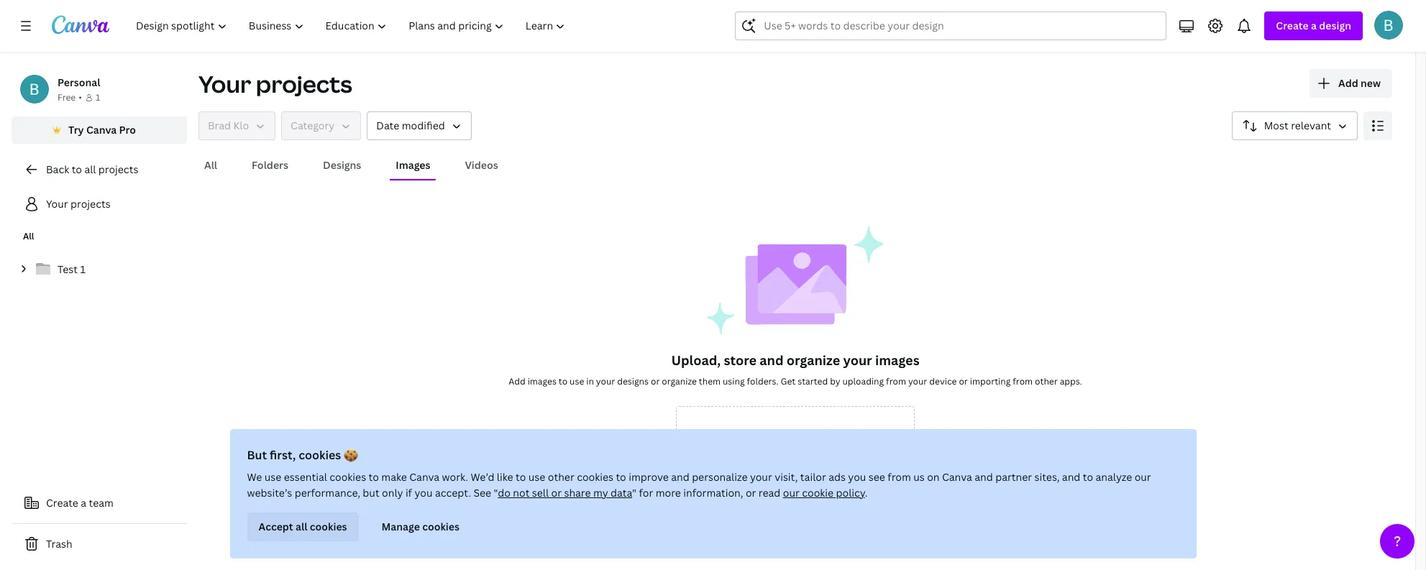 Task type: locate. For each thing, give the bounding box(es) containing it.
2 vertical spatial projects
[[71, 197, 111, 211]]

an
[[829, 431, 841, 445]]

other left apps.
[[1036, 376, 1058, 388]]

cookies down the accept. on the left
[[422, 520, 460, 534]]

use up "website's"
[[265, 471, 282, 484]]

organize down upload,
[[662, 376, 697, 388]]

use inside upload, store and organize your images add images to use in your designs or organize them using folders. get started by uploading from your device or importing from other apps.
[[570, 376, 584, 388]]

accept all cookies button
[[247, 513, 359, 542]]

images
[[876, 352, 920, 369], [528, 376, 557, 388]]

create inside dropdown button
[[1277, 19, 1309, 32]]

organize up started
[[787, 352, 841, 369]]

but
[[363, 486, 380, 500]]

get
[[781, 376, 796, 388]]

1 horizontal spatial your
[[199, 68, 251, 99]]

to left in
[[559, 376, 568, 388]]

1 inside the test 1 link
[[80, 263, 86, 276]]

your projects down back to all projects
[[46, 197, 111, 211]]

1 horizontal spatial our
[[1135, 471, 1152, 484]]

partner
[[996, 471, 1033, 484]]

from
[[887, 376, 907, 388], [1013, 376, 1033, 388], [888, 471, 912, 484]]

0 horizontal spatial a
[[81, 497, 86, 510]]

a left team
[[81, 497, 86, 510]]

policy
[[837, 486, 865, 500]]

cookies down performance,
[[310, 520, 347, 534]]

1 vertical spatial our
[[783, 486, 800, 500]]

1 horizontal spatial your projects
[[199, 68, 352, 99]]

0 horizontal spatial add
[[509, 376, 526, 388]]

to up data
[[616, 471, 627, 484]]

or left read
[[746, 486, 757, 500]]

all right back
[[84, 163, 96, 176]]

your
[[199, 68, 251, 99], [46, 197, 68, 211]]

0 vertical spatial all
[[204, 158, 217, 172]]

designs
[[323, 158, 361, 172]]

to right back
[[72, 163, 82, 176]]

manage cookies button
[[370, 513, 471, 542]]

all inside button
[[204, 158, 217, 172]]

images up uploading
[[876, 352, 920, 369]]

files
[[727, 431, 747, 445]]

1 " from the left
[[494, 486, 498, 500]]

create a design button
[[1265, 12, 1364, 40]]

create left design
[[1277, 19, 1309, 32]]

images left in
[[528, 376, 557, 388]]

accept
[[259, 520, 293, 534]]

0 horizontal spatial organize
[[662, 376, 697, 388]]

our down visit, in the bottom of the page
[[783, 486, 800, 500]]

"
[[494, 486, 498, 500], [633, 486, 637, 500]]

personalize
[[692, 471, 748, 484]]

your projects up klo
[[199, 68, 352, 99]]

add
[[1339, 76, 1359, 90], [509, 376, 526, 388]]

use left in
[[570, 376, 584, 388]]

1 right test
[[80, 263, 86, 276]]

our right analyze
[[1135, 471, 1152, 484]]

1 vertical spatial your
[[46, 197, 68, 211]]

here
[[750, 431, 772, 445]]

from right uploading
[[887, 376, 907, 388]]

projects down back to all projects
[[71, 197, 111, 211]]

" right see
[[494, 486, 498, 500]]

your up uploading
[[844, 352, 873, 369]]

2 horizontal spatial canva
[[943, 471, 973, 484]]

your down back
[[46, 197, 68, 211]]

0 vertical spatial organize
[[787, 352, 841, 369]]

1 horizontal spatial 1
[[96, 91, 100, 104]]

canva up if
[[410, 471, 440, 484]]

brad
[[208, 119, 231, 132]]

to left analyze
[[1084, 471, 1094, 484]]

manage cookies
[[382, 520, 460, 534]]

cookies up essential
[[299, 448, 341, 463]]

1 vertical spatial you
[[415, 486, 433, 500]]

1 horizontal spatial a
[[1312, 19, 1318, 32]]

1 vertical spatial organize
[[662, 376, 697, 388]]

add new
[[1339, 76, 1382, 90]]

0 horizontal spatial all
[[84, 163, 96, 176]]

1 vertical spatial all
[[296, 520, 308, 534]]

1 horizontal spatial images
[[876, 352, 920, 369]]

other inside we use essential cookies to make canva work. we'd like to use other cookies to improve and personalize your visit, tailor ads you see from us on canva and partner sites, and to analyze our website's performance, but only if you accept. see "
[[548, 471, 575, 484]]

Date modified button
[[367, 112, 472, 140]]

None search field
[[736, 12, 1167, 40]]

relevant
[[1292, 119, 1332, 132]]

create inside button
[[46, 497, 78, 510]]

0 vertical spatial a
[[1312, 19, 1318, 32]]

cookie
[[802, 486, 834, 500]]

0 vertical spatial images
[[876, 352, 920, 369]]

canva right on
[[943, 471, 973, 484]]

ads
[[829, 471, 846, 484]]

2 horizontal spatial use
[[570, 376, 584, 388]]

importing
[[971, 376, 1011, 388]]

from left 'us'
[[888, 471, 912, 484]]

a
[[1312, 19, 1318, 32], [81, 497, 86, 510]]

in
[[587, 376, 594, 388]]

and inside upload, store and organize your images add images to use in your designs or organize them using folders. get started by uploading from your device or importing from other apps.
[[760, 352, 784, 369]]

and up do not sell or share my data " for more information, or read our cookie policy .
[[672, 471, 690, 484]]

folders.
[[747, 376, 779, 388]]

0 horizontal spatial all
[[23, 230, 34, 242]]

your up read
[[750, 471, 773, 484]]

started
[[798, 376, 828, 388]]

add inside dropdown button
[[1339, 76, 1359, 90]]

projects up 'category'
[[256, 68, 352, 99]]

0 horizontal spatial "
[[494, 486, 498, 500]]

1 vertical spatial create
[[46, 497, 78, 510]]

you right if
[[415, 486, 433, 500]]

and up folders.
[[760, 352, 784, 369]]

your left device on the bottom right of the page
[[909, 376, 928, 388]]

1
[[96, 91, 100, 104], [80, 263, 86, 276]]

0 horizontal spatial images
[[528, 376, 557, 388]]

you up policy
[[849, 471, 867, 484]]

essential
[[284, 471, 327, 484]]

1 vertical spatial all
[[23, 230, 34, 242]]

use
[[570, 376, 584, 388], [265, 471, 282, 484], [529, 471, 546, 484]]

a left design
[[1312, 19, 1318, 32]]

create
[[1277, 19, 1309, 32], [46, 497, 78, 510]]

1 horizontal spatial "
[[633, 486, 637, 500]]

all right accept
[[296, 520, 308, 534]]

a inside dropdown button
[[1312, 19, 1318, 32]]

canva right try
[[86, 123, 117, 137]]

other up do not sell or share my data link
[[548, 471, 575, 484]]

0 vertical spatial add
[[1339, 76, 1359, 90]]

cookies
[[299, 448, 341, 463], [330, 471, 366, 484], [577, 471, 614, 484], [310, 520, 347, 534], [422, 520, 460, 534]]

canva
[[86, 123, 117, 137], [410, 471, 440, 484], [943, 471, 973, 484]]

1 vertical spatial projects
[[98, 163, 138, 176]]

our
[[1135, 471, 1152, 484], [783, 486, 800, 500]]

1 vertical spatial a
[[81, 497, 86, 510]]

tailor
[[801, 471, 827, 484]]

only
[[382, 486, 403, 500]]

a inside button
[[81, 497, 86, 510]]

most relevant
[[1265, 119, 1332, 132]]

1 horizontal spatial you
[[849, 471, 867, 484]]

0 horizontal spatial your projects
[[46, 197, 111, 211]]

" left for
[[633, 486, 637, 500]]

0 horizontal spatial canva
[[86, 123, 117, 137]]

1 vertical spatial add
[[509, 376, 526, 388]]

0 horizontal spatial create
[[46, 497, 78, 510]]

read
[[759, 486, 781, 500]]

and
[[760, 352, 784, 369], [672, 471, 690, 484], [975, 471, 994, 484], [1063, 471, 1081, 484]]

0 vertical spatial your projects
[[199, 68, 352, 99]]

back
[[46, 163, 69, 176]]

cookies up my
[[577, 471, 614, 484]]

1 horizontal spatial other
[[1036, 376, 1058, 388]]

1 horizontal spatial all
[[296, 520, 308, 534]]

0 horizontal spatial other
[[548, 471, 575, 484]]

1 horizontal spatial add
[[1339, 76, 1359, 90]]

0 vertical spatial you
[[849, 471, 867, 484]]

try
[[68, 123, 84, 137]]

cookies inside button
[[310, 520, 347, 534]]

1 vertical spatial your projects
[[46, 197, 111, 211]]

1 vertical spatial other
[[548, 471, 575, 484]]

all
[[204, 158, 217, 172], [23, 230, 34, 242]]

all
[[84, 163, 96, 176], [296, 520, 308, 534]]

work.
[[442, 471, 468, 484]]

projects up your projects link
[[98, 163, 138, 176]]

0 vertical spatial create
[[1277, 19, 1309, 32]]

manage
[[382, 520, 420, 534]]

back to all projects link
[[12, 155, 187, 184]]

other inside upload, store and organize your images add images to use in your designs or organize them using folders. get started by uploading from your device or importing from other apps.
[[1036, 376, 1058, 388]]

modified
[[402, 119, 445, 132]]

0 vertical spatial other
[[1036, 376, 1058, 388]]

1 right •
[[96, 91, 100, 104]]

designs button
[[317, 152, 367, 179]]

using
[[723, 376, 745, 388]]

create left team
[[46, 497, 78, 510]]

your up "brad klo"
[[199, 68, 251, 99]]

your
[[844, 352, 873, 369], [596, 376, 615, 388], [909, 376, 928, 388], [750, 471, 773, 484]]

from inside we use essential cookies to make canva work. we'd like to use other cookies to improve and personalize your visit, tailor ads you see from us on canva and partner sites, and to analyze our website's performance, but only if you accept. see "
[[888, 471, 912, 484]]

Search search field
[[764, 12, 1139, 40]]

from right "importing"
[[1013, 376, 1033, 388]]

projects
[[256, 68, 352, 99], [98, 163, 138, 176], [71, 197, 111, 211]]

use up 'sell'
[[529, 471, 546, 484]]

🍪
[[344, 448, 358, 463]]

1 horizontal spatial create
[[1277, 19, 1309, 32]]

upload,
[[672, 352, 721, 369]]

drop files here or connect an account...
[[700, 431, 891, 445]]

klo
[[234, 119, 249, 132]]

1 vertical spatial 1
[[80, 263, 86, 276]]

0 horizontal spatial 1
[[80, 263, 86, 276]]

0 vertical spatial our
[[1135, 471, 1152, 484]]

or
[[651, 376, 660, 388], [960, 376, 968, 388], [774, 431, 784, 445], [552, 486, 562, 500], [746, 486, 757, 500]]

0 horizontal spatial your
[[46, 197, 68, 211]]

top level navigation element
[[127, 12, 578, 40]]

trash
[[46, 538, 72, 551]]

canva inside button
[[86, 123, 117, 137]]

visit,
[[775, 471, 798, 484]]

personal
[[58, 76, 100, 89]]

for
[[639, 486, 654, 500]]

1 vertical spatial images
[[528, 376, 557, 388]]

analyze
[[1096, 471, 1133, 484]]

store
[[724, 352, 757, 369]]

to inside upload, store and organize your images add images to use in your designs or organize them using folders. get started by uploading from your device or importing from other apps.
[[559, 376, 568, 388]]

1 horizontal spatial all
[[204, 158, 217, 172]]



Task type: describe. For each thing, give the bounding box(es) containing it.
0 vertical spatial your
[[199, 68, 251, 99]]

accept.
[[435, 486, 471, 500]]

we'd
[[471, 471, 495, 484]]

my
[[594, 486, 609, 500]]

sell
[[532, 486, 549, 500]]

and left partner
[[975, 471, 994, 484]]

to right like
[[516, 471, 526, 484]]

Category button
[[281, 112, 361, 140]]

create a design
[[1277, 19, 1352, 32]]

Sort by button
[[1232, 112, 1359, 140]]

do
[[498, 486, 511, 500]]

account...
[[844, 431, 891, 445]]

upload, store and organize your images add images to use in your designs or organize them using folders. get started by uploading from your device or importing from other apps.
[[509, 352, 1083, 388]]

but
[[247, 448, 267, 463]]

your inside we use essential cookies to make canva work. we'd like to use other cookies to improve and personalize your visit, tailor ads you see from us on canva and partner sites, and to analyze our website's performance, but only if you accept. see "
[[750, 471, 773, 484]]

a for team
[[81, 497, 86, 510]]

cookies down 🍪
[[330, 471, 366, 484]]

data
[[611, 486, 633, 500]]

or right 'sell'
[[552, 486, 562, 500]]

1 horizontal spatial canva
[[410, 471, 440, 484]]

to up but
[[369, 471, 379, 484]]

date modified
[[377, 119, 445, 132]]

category
[[291, 119, 335, 132]]

we
[[247, 471, 262, 484]]

make
[[382, 471, 407, 484]]

website's
[[247, 486, 292, 500]]

0 vertical spatial projects
[[256, 68, 352, 99]]

all inside button
[[296, 520, 308, 534]]

2 " from the left
[[633, 486, 637, 500]]

0 horizontal spatial you
[[415, 486, 433, 500]]

create for create a design
[[1277, 19, 1309, 32]]

0 vertical spatial all
[[84, 163, 96, 176]]

see
[[869, 471, 886, 484]]

device
[[930, 376, 957, 388]]

our inside we use essential cookies to make canva work. we'd like to use other cookies to improve and personalize your visit, tailor ads you see from us on canva and partner sites, and to analyze our website's performance, but only if you accept. see "
[[1135, 471, 1152, 484]]

free •
[[58, 91, 82, 104]]

add inside upload, store and organize your images add images to use in your designs or organize them using folders. get started by uploading from your device or importing from other apps.
[[509, 376, 526, 388]]

or right here
[[774, 431, 784, 445]]

trash link
[[12, 530, 187, 559]]

try canva pro button
[[12, 117, 187, 144]]

like
[[497, 471, 513, 484]]

but first, cookies 🍪 dialog
[[230, 430, 1197, 559]]

accept all cookies
[[259, 520, 347, 534]]

our cookie policy link
[[783, 486, 865, 500]]

share
[[564, 486, 591, 500]]

designs
[[618, 376, 649, 388]]

your projects link
[[12, 190, 187, 219]]

not
[[513, 486, 530, 500]]

information,
[[684, 486, 744, 500]]

new
[[1361, 76, 1382, 90]]

0 horizontal spatial use
[[265, 471, 282, 484]]

first,
[[270, 448, 296, 463]]

test 1
[[58, 263, 86, 276]]

a for design
[[1312, 19, 1318, 32]]

more
[[656, 486, 681, 500]]

all button
[[199, 152, 223, 179]]

1 horizontal spatial organize
[[787, 352, 841, 369]]

do not sell or share my data link
[[498, 486, 633, 500]]

do not sell or share my data " for more information, or read our cookie policy .
[[498, 486, 868, 500]]

create a team
[[46, 497, 114, 510]]

uploading
[[843, 376, 884, 388]]

test
[[58, 263, 78, 276]]

date
[[377, 119, 400, 132]]

" inside we use essential cookies to make canva work. we'd like to use other cookies to improve and personalize your visit, tailor ads you see from us on canva and partner sites, and to analyze our website's performance, but only if you accept. see "
[[494, 486, 498, 500]]

drop
[[700, 431, 725, 445]]

most
[[1265, 119, 1289, 132]]

or right designs
[[651, 376, 660, 388]]

sites,
[[1035, 471, 1060, 484]]

team
[[89, 497, 114, 510]]

on
[[928, 471, 940, 484]]

add new button
[[1310, 69, 1393, 98]]

videos
[[465, 158, 498, 172]]

back to all projects
[[46, 163, 138, 176]]

videos button
[[459, 152, 504, 179]]

•
[[79, 91, 82, 104]]

your right in
[[596, 376, 615, 388]]

improve
[[629, 471, 669, 484]]

cookies inside button
[[422, 520, 460, 534]]

create a team button
[[12, 489, 187, 518]]

if
[[406, 486, 412, 500]]

see
[[474, 486, 492, 500]]

0 horizontal spatial our
[[783, 486, 800, 500]]

design
[[1320, 19, 1352, 32]]

1 horizontal spatial use
[[529, 471, 546, 484]]

performance,
[[295, 486, 360, 500]]

folders
[[252, 158, 289, 172]]

create for create a team
[[46, 497, 78, 510]]

apps.
[[1060, 376, 1083, 388]]

images button
[[390, 152, 436, 179]]

by
[[831, 376, 841, 388]]

pro
[[119, 123, 136, 137]]

0 vertical spatial 1
[[96, 91, 100, 104]]

brad klo
[[208, 119, 249, 132]]

free
[[58, 91, 76, 104]]

folders button
[[246, 152, 294, 179]]

.
[[865, 486, 868, 500]]

or right device on the bottom right of the page
[[960, 376, 968, 388]]

and right sites,
[[1063, 471, 1081, 484]]

try canva pro
[[68, 123, 136, 137]]

brad klo image
[[1375, 11, 1404, 40]]

connect
[[787, 431, 827, 445]]

Owner button
[[199, 112, 276, 140]]

them
[[699, 376, 721, 388]]

images
[[396, 158, 431, 172]]

but first, cookies 🍪
[[247, 448, 358, 463]]



Task type: vqa. For each thing, say whether or not it's contained in the screenshot.
A to the bottom
yes



